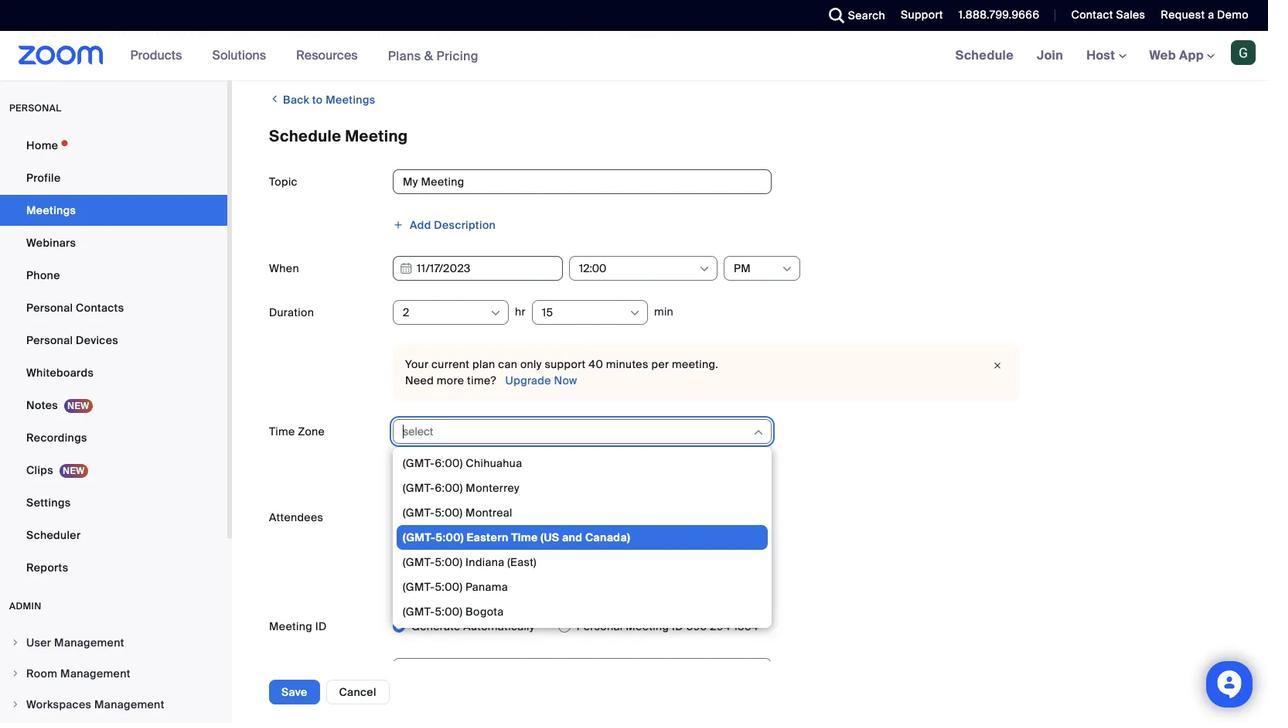 Task type: vqa. For each thing, say whether or not it's contained in the screenshot.
footer
no



Task type: locate. For each thing, give the bounding box(es) containing it.
(gmt- for (gmt-5:00) eastern time (us and canada)
[[403, 531, 436, 545]]

&
[[425, 48, 434, 64]]

show options image
[[699, 263, 711, 275], [490, 307, 502, 320]]

id
[[316, 620, 327, 634], [672, 620, 684, 634]]

0 vertical spatial and
[[423, 26, 443, 39]]

added
[[427, 563, 462, 577]]

(gmt- for (gmt-6:00) monterrey
[[403, 481, 435, 495]]

personal for personal devices
[[26, 333, 73, 347]]

request a demo
[[1162, 8, 1250, 22]]

the right after
[[578, 580, 596, 594]]

1 horizontal spatial meeting.
[[672, 357, 719, 371]]

access right get
[[466, 26, 504, 39]]

1 vertical spatial personal
[[26, 333, 73, 347]]

access inside meet zoom ai companion, footer
[[466, 26, 504, 39]]

1 vertical spatial right image
[[11, 700, 20, 710]]

personal meeting id 595 294 1354
[[577, 620, 759, 634]]

management down room management menu item
[[94, 698, 165, 712]]

5:00) up generate
[[435, 605, 463, 619]]

right image
[[11, 669, 20, 679]]

management for room management
[[60, 667, 131, 681]]

1 vertical spatial 6:00)
[[435, 481, 463, 495]]

0 horizontal spatial and
[[423, 26, 443, 39]]

meeting down back to meetings
[[345, 126, 408, 146]]

0 horizontal spatial schedule
[[269, 126, 342, 146]]

upgrade now link
[[503, 374, 578, 388]]

(gmt-5:00) eastern time (us and canada)
[[403, 531, 631, 545]]

reports
[[26, 561, 68, 575]]

right image down right image
[[11, 700, 20, 710]]

time left zone
[[269, 425, 295, 439]]

5:00) up group
[[435, 556, 463, 569]]

plans & pricing
[[388, 48, 479, 64]]

0 horizontal spatial meetings
[[26, 203, 76, 217]]

0 vertical spatial personal
[[26, 301, 73, 315]]

management inside menu item
[[54, 636, 124, 650]]

current
[[432, 357, 470, 371]]

show options image for 15
[[629, 307, 641, 320]]

resources button
[[296, 31, 365, 80]]

will
[[521, 563, 538, 577]]

chat right (us
[[576, 543, 601, 557]]

scheduler link
[[0, 520, 227, 551]]

6 (gmt- from the top
[[403, 580, 435, 594]]

(gmt- up added at the left
[[403, 531, 436, 545]]

2 horizontal spatial ai
[[520, 26, 531, 39]]

1 horizontal spatial the
[[623, 563, 640, 577]]

0 vertical spatial right image
[[11, 638, 20, 648]]

0 horizontal spatial access
[[466, 26, 504, 39]]

web
[[1150, 47, 1177, 63]]

2 id from the left
[[672, 620, 684, 634]]

schedule down back
[[269, 126, 342, 146]]

generate automatically
[[412, 620, 535, 634]]

show options image left hr
[[490, 307, 502, 320]]

personal down "phone"
[[26, 301, 73, 315]]

admin
[[9, 600, 42, 613]]

ai right new at the top left
[[215, 26, 225, 39]]

1 horizontal spatial chat
[[576, 543, 601, 557]]

ai up zoom logo
[[83, 26, 94, 39]]

products
[[130, 47, 182, 63]]

0 vertical spatial time
[[269, 425, 295, 439]]

right image
[[11, 638, 20, 648], [11, 700, 20, 710]]

5 (gmt- from the top
[[403, 556, 435, 569]]

meet
[[19, 26, 46, 39]]

0 vertical spatial access
[[466, 26, 504, 39]]

a
[[1209, 8, 1215, 22]]

(gmt- for (gmt-6:00) chihuahua
[[403, 457, 435, 470]]

show options image left pm at the top of page
[[699, 263, 711, 275]]

3 (gmt- from the top
[[403, 506, 435, 520]]

personal up whiteboards
[[26, 333, 73, 347]]

contact sales
[[1072, 8, 1146, 22]]

0 vertical spatial show options image
[[781, 263, 794, 275]]

host
[[1087, 47, 1119, 63]]

2 zoom from the left
[[344, 26, 375, 39]]

notes link
[[0, 390, 227, 421]]

meetings link
[[0, 195, 227, 226]]

scheduler
[[26, 528, 81, 542]]

1 horizontal spatial access
[[569, 563, 607, 577]]

(gmt- up (gmt-6:00) monterrey at the left
[[403, 457, 435, 470]]

meetings up "schedule meeting"
[[326, 93, 376, 107]]

1.888.799.9666 button
[[948, 0, 1044, 31], [959, 8, 1040, 22]]

id up template
[[316, 620, 327, 634]]

0 horizontal spatial ai
[[83, 26, 94, 39]]

room
[[26, 667, 58, 681]]

(gmt- up group
[[403, 556, 435, 569]]

(gmt-5:00) montreal
[[403, 506, 513, 520]]

monterrey
[[466, 481, 520, 495]]

zoom left one
[[344, 26, 375, 39]]

personal inside meeting id option group
[[577, 620, 623, 634]]

schedule inside meetings "navigation"
[[956, 47, 1014, 63]]

meeting left 595
[[626, 620, 670, 634]]

Topic text field
[[393, 169, 772, 194]]

personal for personal contacts
[[26, 301, 73, 315]]

clips
[[26, 463, 53, 477]]

0 horizontal spatial zoom
[[49, 26, 80, 39]]

schedule down 1.888.799.9666
[[956, 47, 1014, 63]]

2 horizontal spatial upgrade
[[712, 26, 758, 39]]

0 vertical spatial chat
[[576, 543, 601, 557]]

app
[[1180, 47, 1205, 63]]

upgrade up resources
[[282, 26, 328, 39]]

ai left companion
[[520, 26, 531, 39]]

add description
[[410, 218, 496, 232]]

upgrade inside your current plan can only support 40 minutes per meeting. need more time? upgrade now
[[506, 374, 552, 388]]

0 vertical spatial management
[[54, 636, 124, 650]]

1 id from the left
[[316, 620, 327, 634]]

banner
[[0, 31, 1269, 81]]

meeting up template
[[269, 620, 313, 634]]

cancel
[[339, 686, 377, 699]]

profile picture image
[[1232, 40, 1257, 65]]

generate
[[412, 620, 461, 634]]

7 (gmt- from the top
[[403, 605, 435, 619]]

hide options image
[[753, 426, 765, 439]]

cost.
[[683, 26, 709, 39]]

and left get
[[423, 26, 443, 39]]

to up resources
[[331, 26, 341, 39]]

2 vertical spatial management
[[94, 698, 165, 712]]

1 horizontal spatial and
[[528, 580, 548, 594]]

1 (gmt- from the top
[[403, 457, 435, 470]]

request
[[1162, 8, 1206, 22]]

1 vertical spatial time
[[512, 531, 538, 545]]

minutes
[[606, 357, 649, 371]]

0 horizontal spatial id
[[316, 620, 327, 634]]

6:00) up (gmt-5:00) montreal
[[435, 481, 463, 495]]

meeting up have in the left of the page
[[530, 543, 573, 557]]

show options image
[[781, 263, 794, 275], [629, 307, 641, 320]]

0 horizontal spatial time
[[269, 425, 295, 439]]

devices
[[76, 333, 118, 347]]

1 horizontal spatial time
[[512, 531, 538, 545]]

management inside menu item
[[60, 667, 131, 681]]

join
[[1038, 47, 1064, 63]]

1 horizontal spatial show options image
[[781, 263, 794, 275]]

1 vertical spatial meeting.
[[598, 580, 645, 594]]

time up (east)
[[512, 531, 538, 545]]

1 right image from the top
[[11, 638, 20, 648]]

2 right image from the top
[[11, 700, 20, 710]]

5:00) for indiana
[[435, 556, 463, 569]]

to right back
[[312, 93, 323, 107]]

1 horizontal spatial schedule
[[956, 47, 1014, 63]]

0 horizontal spatial chat
[[463, 580, 488, 594]]

reports link
[[0, 552, 227, 583]]

management up workspaces management
[[60, 667, 131, 681]]

meeting. right per on the right of the page
[[672, 357, 719, 371]]

show options image right 'pm' dropdown button
[[781, 263, 794, 275]]

1 horizontal spatial id
[[672, 620, 684, 634]]

3 ai from the left
[[520, 26, 531, 39]]

plans & pricing link
[[388, 48, 479, 64], [388, 48, 479, 64]]

(gmt- up (gmt-5:00) montreal
[[403, 481, 435, 495]]

schedule meeting
[[269, 126, 408, 146]]

5:00) down (gmt-6:00) monterrey at the left
[[435, 506, 463, 520]]

(gmt- down added at the left
[[403, 580, 435, 594]]

management for user management
[[54, 636, 124, 650]]

meet zoom ai companion, footer
[[0, 6, 1269, 60]]

can
[[498, 357, 518, 371]]

5:00) for bogota
[[435, 605, 463, 619]]

contacts
[[76, 301, 124, 315]]

zoom up zoom logo
[[49, 26, 80, 39]]

whiteboards
[[26, 366, 94, 380]]

(gmt-
[[403, 457, 435, 470], [403, 481, 435, 495], [403, 506, 435, 520], [403, 531, 436, 545], [403, 556, 435, 569], [403, 580, 435, 594], [403, 605, 435, 619]]

personal menu menu
[[0, 130, 227, 585]]

and
[[423, 26, 443, 39], [562, 531, 583, 545], [528, 580, 548, 594]]

your
[[165, 26, 188, 39]]

meetings
[[326, 93, 376, 107], [26, 203, 76, 217]]

chat down 'attendees'
[[463, 580, 488, 594]]

one
[[378, 26, 400, 39]]

show options image left min
[[629, 307, 641, 320]]

upgrade
[[282, 26, 328, 39], [712, 26, 758, 39], [506, 374, 552, 388]]

1 horizontal spatial show options image
[[699, 263, 711, 275]]

1 horizontal spatial zoom
[[344, 26, 375, 39]]

to down the canada)
[[609, 563, 620, 577]]

back to meetings
[[280, 93, 376, 107]]

0 vertical spatial 6:00)
[[435, 457, 463, 470]]

new
[[190, 26, 212, 39]]

right image for workspaces management
[[11, 700, 20, 710]]

2 6:00) from the top
[[435, 481, 463, 495]]

1 vertical spatial and
[[562, 531, 583, 545]]

1.888.799.9666 button up schedule link
[[959, 8, 1040, 22]]

1 vertical spatial show options image
[[629, 307, 641, 320]]

products button
[[130, 31, 189, 80]]

management inside 'menu item'
[[94, 698, 165, 712]]

meetings up webinars
[[26, 203, 76, 217]]

right image left user
[[11, 638, 20, 648]]

right image inside 'workspaces management' 'menu item'
[[11, 700, 20, 710]]

save
[[282, 686, 308, 699]]

upgrade today link
[[712, 26, 792, 39]]

recordings link
[[0, 422, 227, 453]]

min
[[655, 305, 674, 319]]

1 horizontal spatial meetings
[[326, 93, 376, 107]]

phone
[[26, 268, 60, 282]]

(gmt-5:00) indiana (east)
[[403, 556, 537, 569]]

1 vertical spatial meetings
[[26, 203, 76, 217]]

upgrade right 'cost.'
[[712, 26, 758, 39]]

and down will at bottom
[[528, 580, 548, 594]]

hr
[[515, 305, 526, 319]]

1 vertical spatial schedule
[[269, 126, 342, 146]]

support link
[[890, 0, 948, 31], [901, 8, 944, 22]]

5:00) down added at the left
[[435, 580, 463, 594]]

(gmt- for (gmt-5:00) indiana (east)
[[403, 556, 435, 569]]

recurring
[[412, 468, 463, 482]]

zoom
[[49, 26, 80, 39], [344, 26, 375, 39]]

management for workspaces management
[[94, 698, 165, 712]]

1 horizontal spatial upgrade
[[506, 374, 552, 388]]

0 vertical spatial schedule
[[956, 47, 1014, 63]]

personal contacts link
[[0, 292, 227, 323]]

0 vertical spatial meetings
[[326, 93, 376, 107]]

management up room management
[[54, 636, 124, 650]]

meeting. inside enable continuous meeting chat added attendees will have access to the meeting group chat before and after the meeting.
[[598, 580, 645, 594]]

2 vertical spatial personal
[[577, 620, 623, 634]]

1 vertical spatial management
[[60, 667, 131, 681]]

user management
[[26, 636, 124, 650]]

2 horizontal spatial and
[[562, 531, 583, 545]]

personal down enable continuous meeting chat added attendees will have access to the meeting group chat before and after the meeting.
[[577, 620, 623, 634]]

now
[[554, 374, 578, 388]]

and right (us
[[562, 531, 583, 545]]

0 horizontal spatial show options image
[[629, 307, 641, 320]]

to left companion
[[507, 26, 518, 39]]

(gmt- up generate
[[403, 605, 435, 619]]

0 horizontal spatial the
[[578, 580, 596, 594]]

(gmt- down recurring
[[403, 506, 435, 520]]

1 6:00) from the top
[[435, 457, 463, 470]]

automatically
[[464, 620, 535, 634]]

today
[[761, 26, 792, 39]]

the down the canada)
[[623, 563, 640, 577]]

1 vertical spatial show options image
[[490, 307, 502, 320]]

1 vertical spatial access
[[569, 563, 607, 577]]

contact
[[1072, 8, 1114, 22]]

meeting id
[[269, 620, 327, 634]]

id left 595
[[672, 620, 684, 634]]

(gmt- for (gmt-5:00) montreal
[[403, 506, 435, 520]]

5:00) down (gmt-5:00) montreal
[[436, 531, 464, 545]]

upgrade down only
[[506, 374, 552, 388]]

right image inside user management menu item
[[11, 638, 20, 648]]

6:00) up (gmt-6:00) monterrey at the left
[[435, 457, 463, 470]]

room management menu item
[[0, 659, 227, 689]]

access up after
[[569, 563, 607, 577]]

1 horizontal spatial ai
[[215, 26, 225, 39]]

0 vertical spatial meeting.
[[672, 357, 719, 371]]

6:00) for chihuahua
[[435, 457, 463, 470]]

2 vertical spatial and
[[528, 580, 548, 594]]

request a demo link
[[1150, 0, 1269, 31], [1162, 8, 1250, 22]]

meeting
[[466, 468, 510, 482]]

4 (gmt- from the top
[[403, 531, 436, 545]]

2 (gmt- from the top
[[403, 481, 435, 495]]

meeting. down the canada)
[[598, 580, 645, 594]]

0 horizontal spatial meeting.
[[598, 580, 645, 594]]

15 button
[[542, 301, 628, 324]]

to inside enable continuous meeting chat added attendees will have access to the meeting group chat before and after the meeting.
[[609, 563, 620, 577]]

personal contacts
[[26, 301, 124, 315]]

schedule
[[956, 47, 1014, 63], [269, 126, 342, 146]]



Task type: describe. For each thing, give the bounding box(es) containing it.
(gmt-6:00) chihuahua
[[403, 457, 523, 470]]

need
[[405, 374, 434, 388]]

and inside meet zoom ai companion, footer
[[423, 26, 443, 39]]

bogota
[[466, 605, 504, 619]]

companion
[[534, 26, 595, 39]]

group
[[427, 580, 460, 594]]

zone
[[298, 425, 325, 439]]

zoom logo image
[[19, 46, 103, 65]]

product information navigation
[[119, 31, 490, 81]]

6:00) for monterrey
[[435, 481, 463, 495]]

profile
[[26, 171, 61, 185]]

40
[[589, 357, 604, 371]]

webinars link
[[0, 227, 227, 258]]

settings link
[[0, 487, 227, 518]]

When text field
[[393, 256, 563, 281]]

meeting. inside your current plan can only support 40 minutes per meeting. need more time? upgrade now
[[672, 357, 719, 371]]

user management menu item
[[0, 628, 227, 658]]

pricing
[[437, 48, 479, 64]]

meetings inside personal menu menu
[[26, 203, 76, 217]]

1.888.799.9666
[[959, 8, 1040, 22]]

1 zoom from the left
[[49, 26, 80, 39]]

595
[[687, 620, 708, 634]]

phone link
[[0, 260, 227, 291]]

attendees
[[465, 563, 518, 577]]

enable continuous meeting chat added attendees will have access to the meeting group chat before and after the meeting.
[[427, 543, 686, 594]]

select start time text field
[[580, 257, 698, 280]]

show options image for pm
[[781, 263, 794, 275]]

search button
[[818, 0, 890, 31]]

join link
[[1026, 31, 1076, 80]]

banner containing products
[[0, 31, 1269, 81]]

2 ai from the left
[[215, 26, 225, 39]]

indiana
[[466, 556, 505, 569]]

admin menu menu
[[0, 628, 227, 723]]

solutions button
[[212, 31, 273, 80]]

id inside option group
[[672, 620, 684, 634]]

web app
[[1150, 47, 1205, 63]]

topic
[[269, 175, 298, 189]]

continuous
[[466, 543, 527, 557]]

1 vertical spatial the
[[578, 580, 596, 594]]

(gmt- for (gmt-5:00) panama
[[403, 580, 435, 594]]

(us
[[541, 531, 560, 545]]

more
[[437, 374, 465, 388]]

and inside enable continuous meeting chat added attendees will have access to the meeting group chat before and after the meeting.
[[528, 580, 548, 594]]

get
[[446, 26, 463, 39]]

personal for personal meeting id 595 294 1354
[[577, 620, 623, 634]]

5:00) for panama
[[435, 580, 463, 594]]

settings
[[26, 496, 71, 510]]

(gmt- for (gmt-5:00) bogota
[[403, 605, 435, 619]]

room management
[[26, 667, 131, 681]]

chihuahua
[[466, 457, 523, 470]]

recordings
[[26, 431, 87, 445]]

search
[[849, 9, 886, 22]]

15
[[542, 306, 554, 320]]

web app button
[[1150, 47, 1216, 63]]

time?
[[467, 374, 497, 388]]

5:00) for eastern
[[436, 531, 464, 545]]

0 vertical spatial the
[[623, 563, 640, 577]]

(gmt-5:00) panama
[[403, 580, 508, 594]]

user
[[26, 636, 51, 650]]

your
[[405, 357, 429, 371]]

meeting up personal meeting id 595 294 1354
[[643, 563, 686, 577]]

description
[[434, 218, 496, 232]]

right image for user management
[[11, 638, 20, 648]]

personal devices
[[26, 333, 118, 347]]

canada)
[[586, 531, 631, 545]]

no
[[611, 26, 624, 39]]

clips link
[[0, 455, 227, 486]]

support
[[901, 8, 944, 22]]

5:00) for montreal
[[435, 506, 463, 520]]

2
[[403, 306, 410, 320]]

have
[[541, 563, 566, 577]]

per
[[652, 357, 670, 371]]

before
[[491, 580, 525, 594]]

webinars
[[26, 236, 76, 250]]

plans
[[388, 48, 421, 64]]

additional
[[627, 26, 680, 39]]

solutions
[[212, 47, 266, 63]]

left image
[[269, 91, 280, 107]]

1 ai from the left
[[83, 26, 94, 39]]

schedule for schedule meeting
[[269, 126, 342, 146]]

pm button
[[734, 257, 781, 280]]

schedule for schedule
[[956, 47, 1014, 63]]

home
[[26, 139, 58, 152]]

1 vertical spatial chat
[[463, 580, 488, 594]]

assistant!
[[228, 26, 279, 39]]

workspaces management menu item
[[0, 690, 227, 720]]

add image
[[393, 220, 404, 231]]

0 horizontal spatial show options image
[[490, 307, 502, 320]]

template
[[269, 664, 318, 678]]

profile link
[[0, 162, 227, 193]]

eastern
[[467, 531, 509, 545]]

after
[[551, 580, 575, 594]]

access inside enable continuous meeting chat added attendees will have access to the meeting group chat before and after the meeting.
[[569, 563, 607, 577]]

cancel button
[[326, 680, 390, 705]]

meet zoom ai companion, your new ai assistant! upgrade to zoom one pro and get access to ai companion at no additional cost. upgrade today
[[19, 26, 792, 39]]

meetings navigation
[[944, 31, 1269, 81]]

plan
[[473, 357, 496, 371]]

294
[[710, 620, 731, 634]]

save button
[[269, 680, 320, 705]]

meeting id option group
[[393, 615, 1232, 639]]

0 vertical spatial show options image
[[699, 263, 711, 275]]

close image
[[989, 358, 1007, 374]]

1.888.799.9666 button up join
[[948, 0, 1044, 31]]

meeting inside option group
[[626, 620, 670, 634]]

your current plan can only support 40 minutes per meeting. need more time? upgrade now
[[405, 357, 719, 388]]

select time zone text field
[[403, 420, 752, 443]]

home link
[[0, 130, 227, 161]]

time zone
[[269, 425, 325, 439]]

companion,
[[96, 26, 162, 39]]

2 button
[[403, 301, 489, 324]]

0 horizontal spatial upgrade
[[282, 26, 328, 39]]

sales
[[1117, 8, 1146, 22]]

at
[[598, 26, 608, 39]]



